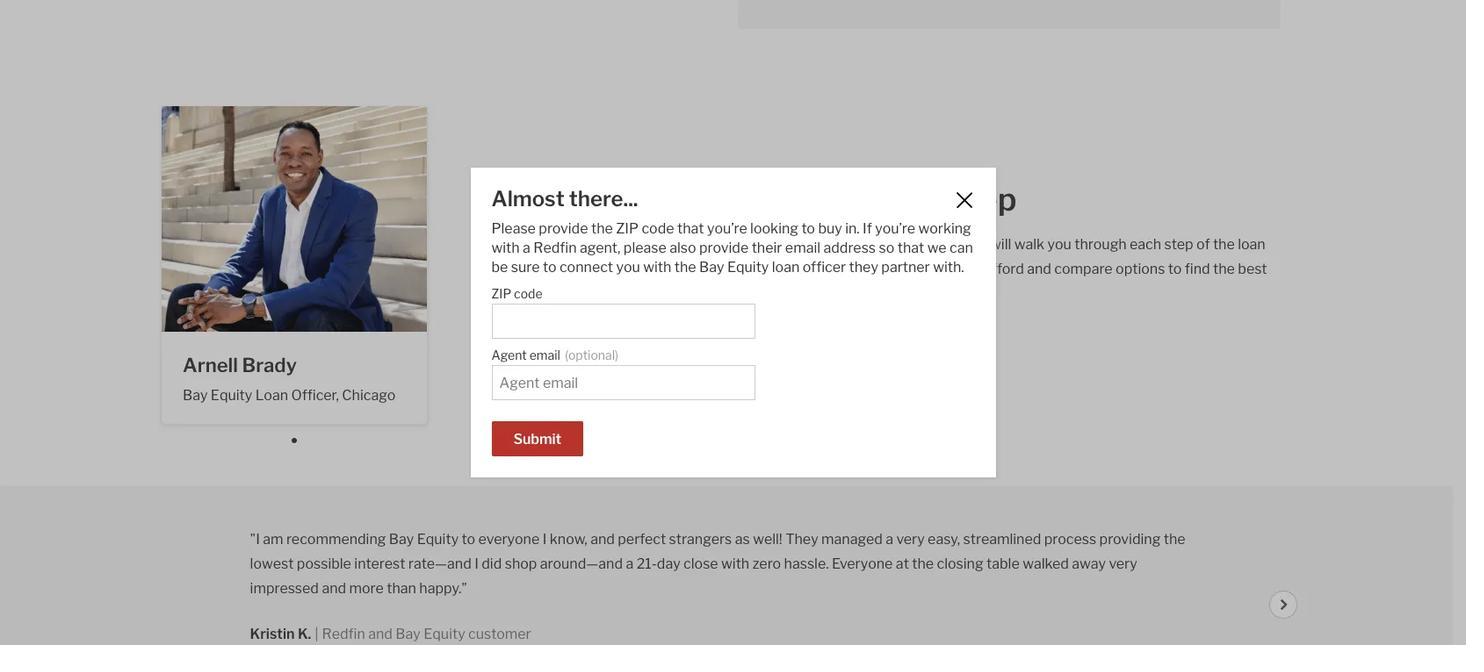 Task type: locate. For each thing, give the bounding box(es) containing it.
0 vertical spatial provide
[[539, 221, 588, 237]]

0 horizontal spatial step
[[950, 180, 1017, 219]]

zip inside the please provide the zip code that you're looking to buy in. if you're working with a redfin agent, please also provide their email address so that we can be sure to connect you with the bay equity loan officer they partner with.
[[616, 221, 639, 237]]

sure
[[511, 259, 540, 276]]

will
[[990, 236, 1012, 253]]

exactly
[[810, 261, 857, 278]]

equity up they'll
[[642, 236, 684, 253]]

0 vertical spatial can
[[950, 240, 973, 257]]

providing
[[1100, 532, 1161, 548]]

to
[[802, 221, 815, 237], [543, 259, 557, 276], [1168, 261, 1182, 278], [462, 532, 475, 548]]

bay down arnell
[[183, 388, 208, 404]]

perfect
[[618, 532, 666, 548]]

redfin right |
[[322, 627, 365, 643]]

and left will
[[963, 236, 987, 253]]

you're down the almost there... element
[[707, 221, 747, 237]]

a inside the please provide the zip code that you're looking to buy in. if you're working with a redfin agent, please also provide their email address so that we can be sure to connect you with the bay equity loan officer they partner with.
[[523, 240, 531, 257]]

0 vertical spatial step
[[950, 180, 1017, 219]]

arnell
[[183, 354, 238, 377]]

very left easy, on the bottom of page
[[897, 532, 925, 548]]

you
[[1048, 236, 1072, 253], [616, 259, 640, 276], [716, 261, 740, 278], [931, 261, 955, 278]]

officer down available at the top
[[803, 259, 846, 276]]

code up please
[[642, 221, 674, 237]]

than
[[387, 581, 416, 598]]

can up the with.
[[950, 240, 973, 257]]

0 horizontal spatial redfin
[[322, 627, 365, 643]]

bay up process.
[[614, 236, 639, 253]]

0 vertical spatial i
[[543, 532, 547, 548]]

be
[[492, 259, 508, 276]]

a up the everyone
[[886, 532, 894, 548]]

you inside the please provide the zip code that you're looking to buy in. if you're working with a redfin agent, please also provide their email address so that we can be sure to connect you with the bay equity loan officer they partner with.
[[616, 259, 640, 276]]

1 horizontal spatial step
[[1165, 236, 1194, 253]]

can
[[950, 240, 973, 257], [958, 261, 981, 278]]

email right agent
[[530, 348, 561, 363]]

partner
[[882, 259, 930, 276]]

the right "providing"
[[1164, 532, 1186, 548]]

loan down their
[[772, 259, 800, 276]]

provide up help
[[699, 240, 749, 257]]

0 vertical spatial zip
[[616, 221, 639, 237]]

i left did
[[475, 556, 479, 573]]

that up partner
[[898, 240, 925, 257]]

know,
[[550, 532, 588, 548]]

your bay equity loan officer is available seven days a week and will walk you through each step of the loan process. they'll help you figure out exactly how much you can afford and compare options to find the best loan for you.
[[581, 236, 1268, 302]]

compare
[[1055, 261, 1113, 278]]

rate—and
[[408, 556, 472, 573]]

strangers
[[669, 532, 732, 548]]

0 vertical spatial that
[[677, 221, 704, 237]]

a left we
[[914, 236, 922, 253]]

close
[[684, 556, 718, 573]]

equity down their
[[727, 259, 769, 276]]

you right "walk"
[[1048, 236, 1072, 253]]

very down "providing"
[[1109, 556, 1138, 573]]

process
[[1045, 532, 1097, 548]]

brady
[[242, 354, 297, 377]]

1 horizontal spatial that
[[898, 240, 925, 257]]

and
[[963, 236, 987, 253], [1027, 261, 1052, 278], [591, 532, 615, 548], [322, 581, 346, 598], [368, 627, 393, 643]]

loan inside the please provide the zip code that you're looking to buy in. if you're working with a redfin agent, please also provide their email address so that we can be sure to connect you with the bay equity loan officer they partner with.
[[772, 259, 800, 276]]

at up in.
[[834, 180, 865, 219]]

if
[[863, 221, 872, 237]]

officer left is
[[717, 236, 761, 253]]

redfin up sure
[[534, 240, 577, 257]]

1 horizontal spatial code
[[642, 221, 674, 237]]

you.
[[634, 286, 661, 302]]

agent email
[[492, 348, 561, 363]]

kristin k. | redfin and bay equity customer
[[250, 627, 531, 643]]

to up rate—and
[[462, 532, 475, 548]]

2 horizontal spatial with
[[721, 556, 750, 573]]

equity down arnell brady
[[211, 388, 252, 404]]

0 vertical spatial officer
[[717, 236, 761, 253]]

step left "of"
[[1165, 236, 1194, 253]]

21-
[[637, 556, 657, 573]]

1 vertical spatial with
[[643, 259, 672, 276]]

at right the everyone
[[896, 556, 909, 573]]

1 horizontal spatial email
[[785, 240, 821, 257]]

you right help
[[716, 261, 740, 278]]

1 horizontal spatial redfin
[[534, 240, 577, 257]]

1 vertical spatial i
[[475, 556, 479, 573]]

easy,
[[928, 532, 961, 548]]

through
[[1075, 236, 1127, 253]]

1 vertical spatial provide
[[699, 240, 749, 257]]

0 vertical spatial email
[[785, 240, 821, 257]]

provide down almost there...
[[539, 221, 588, 237]]

1 vertical spatial email
[[530, 348, 561, 363]]

1 vertical spatial redfin
[[322, 627, 365, 643]]

i left know,
[[543, 532, 547, 548]]

1 horizontal spatial zip
[[616, 221, 639, 237]]

zip down the be
[[492, 286, 511, 301]]

they'll
[[639, 261, 682, 278]]

with up the be
[[492, 240, 520, 257]]

a up sure
[[523, 240, 531, 257]]

a
[[914, 236, 922, 253], [523, 240, 531, 257], [886, 532, 894, 548], [626, 556, 634, 573]]

please
[[492, 221, 536, 237]]

days
[[880, 236, 911, 253]]

0 vertical spatial redfin
[[534, 240, 577, 257]]

everyone
[[478, 532, 540, 548]]

step
[[950, 180, 1017, 219], [1165, 236, 1194, 253]]

1 vertical spatial at
[[896, 556, 909, 573]]

is
[[764, 236, 774, 253]]

zip code. required field. element
[[492, 278, 746, 304]]

2 vertical spatial with
[[721, 556, 750, 573]]

email up out
[[785, 240, 821, 257]]

you're
[[707, 221, 747, 237], [875, 221, 916, 237]]

0 horizontal spatial officer
[[717, 236, 761, 253]]

connect
[[560, 259, 613, 276]]

chicago
[[342, 388, 396, 404]]

1 horizontal spatial provide
[[699, 240, 749, 257]]

you up zip code. required field. element
[[616, 259, 640, 276]]

walked
[[1023, 556, 1069, 573]]

1 vertical spatial zip
[[492, 286, 511, 301]]

slide 1 dot image
[[292, 439, 297, 444]]

with
[[492, 240, 520, 257], [643, 259, 672, 276], [721, 556, 750, 573]]

the down the also
[[675, 259, 696, 276]]

0 horizontal spatial that
[[677, 221, 704, 237]]

a inside your bay equity loan officer is available seven days a week and will walk you through each step of the loan process. they'll help you figure out exactly how much you can afford and compare options to find the best loan for you.
[[914, 236, 922, 253]]

0 vertical spatial each
[[871, 180, 944, 219]]

bay
[[614, 236, 639, 253], [699, 259, 724, 276], [183, 388, 208, 404], [389, 532, 414, 548], [396, 627, 421, 643]]

bay left "figure"
[[699, 259, 724, 276]]

0 horizontal spatial i
[[475, 556, 479, 573]]

process.
[[581, 261, 636, 278]]

each
[[871, 180, 944, 219], [1130, 236, 1162, 253]]

buy
[[818, 221, 842, 237]]

more
[[349, 581, 384, 598]]

afford
[[984, 261, 1024, 278]]

0 vertical spatial code
[[642, 221, 674, 237]]

0 horizontal spatial email
[[530, 348, 561, 363]]

bay inside the please provide the zip code that you're looking to buy in. if you're working with a redfin agent, please also provide their email address so that we can be sure to connect you with the bay equity loan officer they partner with.
[[699, 259, 724, 276]]

code down sure
[[514, 286, 543, 301]]

am
[[263, 532, 283, 548]]

and down more
[[368, 627, 393, 643]]

0 horizontal spatial provide
[[539, 221, 588, 237]]

1 horizontal spatial at
[[896, 556, 909, 573]]

0 horizontal spatial with
[[492, 240, 520, 257]]

1 vertical spatial each
[[1130, 236, 1162, 253]]

officer inside your bay equity loan officer is available seven days a week and will walk you through each step of the loan process. they'll help you figure out exactly how much you can afford and compare options to find the best loan for you.
[[717, 236, 761, 253]]

step up will
[[950, 180, 1017, 219]]

bay up the interest
[[389, 532, 414, 548]]

very
[[897, 532, 925, 548], [1109, 556, 1138, 573]]

with down as
[[721, 556, 750, 573]]

0 vertical spatial very
[[897, 532, 925, 548]]

zip
[[616, 221, 639, 237], [492, 286, 511, 301]]

k.
[[298, 627, 311, 643]]

their
[[752, 240, 782, 257]]

out
[[785, 261, 807, 278]]

officer,
[[291, 388, 339, 404]]

to left the find
[[1168, 261, 1182, 278]]

of
[[1197, 236, 1210, 253]]

equity inside the please provide the zip code that you're looking to buy in. if you're working with a redfin agent, please also provide their email address so that we can be sure to connect you with the bay equity loan officer they partner with.
[[727, 259, 769, 276]]

1 vertical spatial very
[[1109, 556, 1138, 573]]

and up around—and
[[591, 532, 615, 548]]

you're up so
[[875, 221, 916, 237]]

as
[[735, 532, 750, 548]]

can left afford
[[958, 261, 981, 278]]

equity up rate—and
[[417, 532, 459, 548]]

0 horizontal spatial zip
[[492, 286, 511, 301]]

can inside your bay equity loan officer is available seven days a week and will walk you through each step of the loan process. they'll help you figure out exactly how much you can afford and compare options to find the best loan for you.
[[958, 261, 981, 278]]

to left buy
[[802, 221, 815, 237]]

each up options
[[1130, 236, 1162, 253]]

that up the also
[[677, 221, 704, 237]]

agent,
[[580, 240, 621, 257]]

closing
[[937, 556, 984, 573]]

expert guidance at each step
[[581, 180, 1017, 219]]

1 vertical spatial code
[[514, 286, 543, 301]]

1 horizontal spatial very
[[1109, 556, 1138, 573]]

apply now button
[[581, 335, 697, 370]]

each up days
[[871, 180, 944, 219]]

at
[[834, 180, 865, 219], [896, 556, 909, 573]]

each inside your bay equity loan officer is available seven days a week and will walk you through each step of the loan process. they'll help you figure out exactly how much you can afford and compare options to find the best loan for you.
[[1130, 236, 1162, 253]]

0 horizontal spatial code
[[514, 286, 543, 301]]

1 vertical spatial can
[[958, 261, 981, 278]]

almost there... dialog
[[471, 168, 996, 478]]

bay equity loan officer, chicago
[[183, 388, 396, 404]]

equity inside "i am recommending bay equity to everyone i know, and perfect strangers as well! they managed a very easy, streamlined process providing the lowest possible interest rate—and i did shop around—and a 21-day close with zero hassle. everyone at the closing table walked away very impressed and more than happy."
[[417, 532, 459, 548]]

0 horizontal spatial very
[[897, 532, 925, 548]]

everyone
[[832, 556, 893, 573]]

1 vertical spatial officer
[[803, 259, 846, 276]]

with down please
[[643, 259, 672, 276]]

equity inside your bay equity loan officer is available seven days a week and will walk you through each step of the loan process. they'll help you figure out exactly how much you can afford and compare options to find the best loan for you.
[[642, 236, 684, 253]]

0 vertical spatial at
[[834, 180, 865, 219]]

zip up please
[[616, 221, 639, 237]]

i
[[543, 532, 547, 548], [475, 556, 479, 573]]

provide
[[539, 221, 588, 237], [699, 240, 749, 257]]

looking
[[750, 221, 799, 237]]

1 horizontal spatial each
[[1130, 236, 1162, 253]]

loan left for at the top left of page
[[581, 286, 609, 302]]

0 horizontal spatial you're
[[707, 221, 747, 237]]

1 vertical spatial step
[[1165, 236, 1194, 253]]

1 horizontal spatial you're
[[875, 221, 916, 237]]

1 horizontal spatial officer
[[803, 259, 846, 276]]

best
[[1238, 261, 1268, 278]]



Task type: vqa. For each thing, say whether or not it's contained in the screenshot.
"you"
yes



Task type: describe. For each thing, give the bounding box(es) containing it.
kristin
[[250, 627, 295, 643]]

|
[[315, 627, 319, 643]]

almost
[[492, 186, 565, 212]]

loan up best on the right top of page
[[1238, 236, 1266, 253]]

the right the find
[[1213, 261, 1235, 278]]

expert
[[581, 180, 683, 219]]

interest
[[354, 556, 405, 573]]

agent
[[492, 348, 527, 363]]

day
[[657, 556, 681, 573]]

week
[[925, 236, 960, 253]]

find
[[1185, 261, 1210, 278]]

you down we
[[931, 261, 955, 278]]

they
[[849, 259, 879, 276]]

also
[[670, 240, 696, 257]]

can inside the please provide the zip code that you're looking to buy in. if you're working with a redfin agent, please also provide their email address so that we can be sure to connect you with the bay equity loan officer they partner with.
[[950, 240, 973, 257]]

possible
[[297, 556, 351, 573]]

help
[[685, 261, 713, 278]]

bay inside "i am recommending bay equity to everyone i know, and perfect strangers as well! they managed a very easy, streamlined process providing the lowest possible interest rate—and i did shop around—and a 21-day close with zero hassle. everyone at the closing table walked away very impressed and more than happy."
[[389, 532, 414, 548]]

code inside the please provide the zip code that you're looking to buy in. if you're working with a redfin agent, please also provide their email address so that we can be sure to connect you with the bay equity loan officer they partner with.
[[642, 221, 674, 237]]

around—and
[[540, 556, 623, 573]]

next image
[[1279, 600, 1290, 611]]

how
[[860, 261, 888, 278]]

with inside "i am recommending bay equity to everyone i know, and perfect strangers as well! they managed a very easy, streamlined process providing the lowest possible interest rate—and i did shop around—and a 21-day close with zero hassle. everyone at the closing table walked away very impressed and more than happy."
[[721, 556, 750, 573]]

to inside "i am recommending bay equity to everyone i know, and perfect strangers as well! they managed a very easy, streamlined process providing the lowest possible interest rate—and i did shop around—and a 21-day close with zero hassle. everyone at the closing table walked away very impressed and more than happy."
[[462, 532, 475, 548]]

so
[[879, 240, 895, 257]]

and down possible
[[322, 581, 346, 598]]

much
[[891, 261, 928, 278]]

address
[[824, 240, 876, 257]]

guidance
[[690, 180, 827, 219]]

zero
[[753, 556, 781, 573]]

streamlined
[[964, 532, 1042, 548]]

to right sure
[[543, 259, 557, 276]]

Agent email text field
[[500, 375, 747, 392]]

figure
[[743, 261, 782, 278]]

/images/merch/mortgage/generalimages/1_pre approval_2x.png image
[[738, 0, 1281, 29]]

1 horizontal spatial with
[[643, 259, 672, 276]]

please
[[624, 240, 667, 257]]

bay equity loan officer image
[[162, 107, 427, 332]]

agent email element
[[492, 339, 746, 366]]

1 vertical spatial that
[[898, 240, 925, 257]]

submit
[[514, 431, 562, 448]]

shop
[[505, 556, 537, 573]]

apply now
[[603, 345, 675, 361]]

for
[[612, 286, 631, 302]]

we
[[928, 240, 947, 257]]

recommending
[[286, 532, 386, 548]]

the up 'agent,'
[[591, 221, 613, 237]]

and down "walk"
[[1027, 261, 1052, 278]]

seven
[[838, 236, 877, 253]]

redfin inside the please provide the zip code that you're looking to buy in. if you're working with a redfin agent, please also provide their email address so that we can be sure to connect you with the bay equity loan officer they partner with.
[[534, 240, 577, 257]]

there...
[[569, 186, 638, 212]]

2 you're from the left
[[875, 221, 916, 237]]

please provide the zip code that you're looking to buy in. if you're working with a redfin agent, please also provide their email address so that we can be sure to connect you with the bay equity loan officer they partner with.
[[492, 221, 973, 276]]

1 you're from the left
[[707, 221, 747, 237]]

officer inside the please provide the zip code that you're looking to buy in. if you're working with a redfin agent, please also provide their email address so that we can be sure to connect you with the bay equity loan officer they partner with.
[[803, 259, 846, 276]]

now
[[645, 345, 675, 361]]

almost there...
[[492, 186, 638, 212]]

walk
[[1015, 236, 1045, 253]]

a left 21-
[[626, 556, 634, 573]]

step inside your bay equity loan officer is available seven days a week and will walk you through each step of the loan process. they'll help you figure out exactly how much you can afford and compare options to find the best loan for you.
[[1165, 236, 1194, 253]]

to inside your bay equity loan officer is available seven days a week and will walk you through each step of the loan process. they'll help you figure out exactly how much you can afford and compare options to find the best loan for you.
[[1168, 261, 1182, 278]]

they
[[786, 532, 819, 548]]

"i am recommending bay equity to everyone i know, and perfect strangers as well! they managed a very easy, streamlined process providing the lowest possible interest rate—and i did shop around—and a 21-day close with zero hassle. everyone at the closing table walked away very impressed and more than happy."
[[250, 532, 1186, 598]]

options
[[1116, 261, 1165, 278]]

did
[[482, 556, 502, 573]]

bay down than
[[396, 627, 421, 643]]

in.
[[845, 221, 860, 237]]

0 vertical spatial with
[[492, 240, 520, 257]]

zip code
[[492, 286, 543, 301]]

impressed
[[250, 581, 319, 598]]

code inside zip code. required field. element
[[514, 286, 543, 301]]

submit button
[[492, 422, 583, 457]]

well!
[[753, 532, 783, 548]]

with.
[[933, 259, 964, 276]]

0 horizontal spatial at
[[834, 180, 865, 219]]

customer
[[468, 627, 531, 643]]

lowest
[[250, 556, 294, 573]]

the down easy, on the bottom of page
[[912, 556, 934, 573]]

"i
[[250, 532, 260, 548]]

your
[[581, 236, 611, 253]]

hassle.
[[784, 556, 829, 573]]

bay inside your bay equity loan officer is available seven days a week and will walk you through each step of the loan process. they'll help you figure out exactly how much you can afford and compare options to find the best loan for you.
[[614, 236, 639, 253]]

working
[[919, 221, 972, 237]]

1 horizontal spatial i
[[543, 532, 547, 548]]

loan up help
[[687, 236, 714, 253]]

almost there... element
[[492, 186, 932, 212]]

equity down "happy.""
[[424, 627, 465, 643]]

loan
[[255, 388, 288, 404]]

email inside the please provide the zip code that you're looking to buy in. if you're working with a redfin agent, please also provide their email address so that we can be sure to connect you with the bay equity loan officer they partner with.
[[785, 240, 821, 257]]

apply
[[603, 345, 642, 361]]

away
[[1072, 556, 1106, 573]]

0 horizontal spatial each
[[871, 180, 944, 219]]

at inside "i am recommending bay equity to everyone i know, and perfect strangers as well! they managed a very easy, streamlined process providing the lowest possible interest rate—and i did shop around—and a 21-day close with zero hassle. everyone at the closing table walked away very impressed and more than happy."
[[896, 556, 909, 573]]

managed
[[822, 532, 883, 548]]

arnell brady
[[183, 354, 297, 377]]

the right "of"
[[1213, 236, 1235, 253]]



